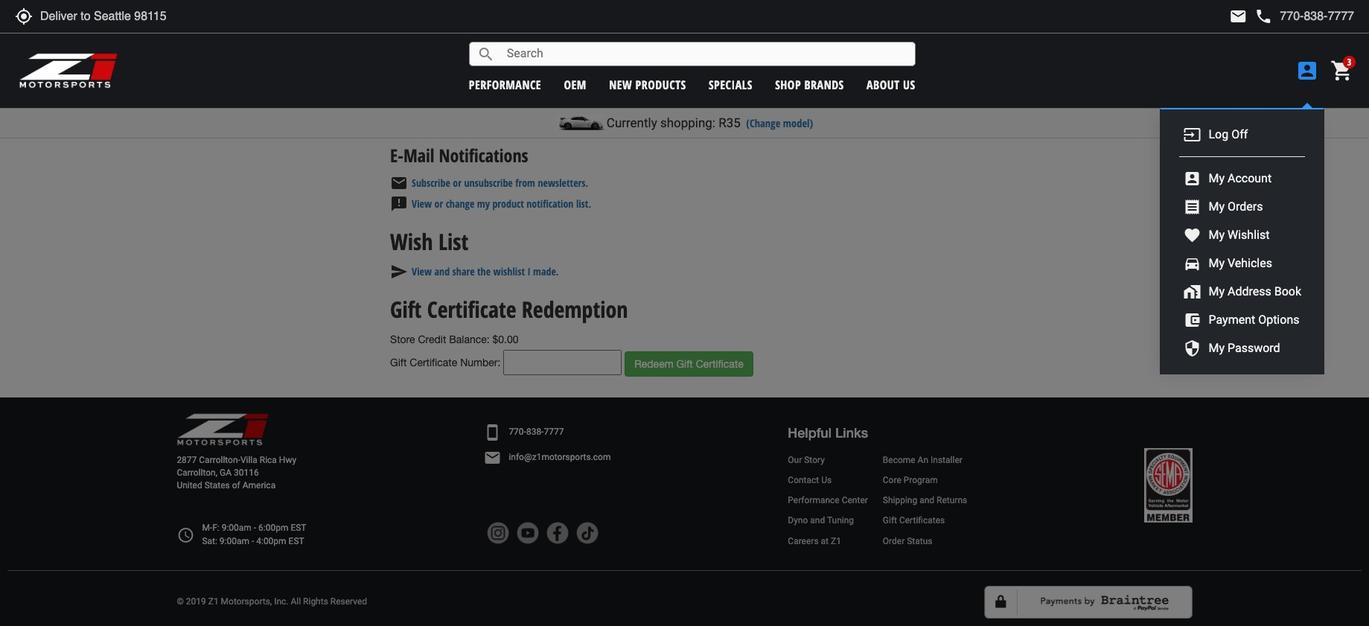 Task type: describe. For each thing, give the bounding box(es) containing it.
new products
[[609, 76, 687, 93]]

security
[[1184, 340, 1202, 358]]

the inside wish list send view and share the wishlist i made.
[[478, 265, 491, 279]]

rica
[[260, 455, 277, 466]]

gift certificate number:
[[390, 357, 504, 369]]

email inside e-mail notifications email subscribe or unsubscribe from newsletters. announcement view or change my product notification list.
[[390, 174, 408, 192]]

shop brands
[[776, 76, 844, 93]]

z1 for at
[[831, 536, 842, 546]]

my for security
[[1209, 341, 1225, 355]]

my for favorite
[[1209, 228, 1225, 242]]

program
[[904, 475, 938, 486]]

facebook link image
[[547, 522, 569, 544]]

my vehicles link
[[1206, 255, 1277, 272]]

performance center link
[[788, 495, 868, 508]]

directions_car
[[1184, 255, 1202, 273]]

menu containing input
[[1161, 108, 1325, 375]]

and for dyno and tuning
[[811, 516, 826, 526]]

account_box link
[[1292, 59, 1324, 83]]

ga
[[220, 468, 232, 478]]

shipping and returns link
[[883, 495, 968, 508]]

1 vertical spatial -
[[252, 536, 254, 546]]

770-
[[509, 427, 527, 437]]

0 vertical spatial est
[[291, 523, 307, 534]]

payment options link
[[1206, 312, 1304, 329]]

view inside wish list send view and share the wishlist i made.
[[412, 265, 432, 279]]

the inside view the orders i have made. star_outline view all of my unreviewed products.
[[435, 71, 448, 85]]

motorsports,
[[221, 597, 272, 607]]

security my password
[[1184, 340, 1281, 358]]

announcement
[[390, 195, 408, 213]]

store credit balance: $0.00
[[390, 334, 519, 346]]

i inside view the orders i have made. star_outline view all of my unreviewed products.
[[479, 71, 482, 85]]

e-mail notifications email subscribe or unsubscribe from newsletters. announcement view or change my product notification list.
[[390, 143, 592, 213]]

balance:
[[449, 334, 490, 346]]

wish
[[390, 227, 433, 257]]

z1 motorsports logo image
[[19, 52, 119, 89]]

carrollton-
[[199, 455, 241, 466]]

view the orders i have made. link
[[412, 68, 533, 89]]

dyno and tuning link
[[788, 515, 868, 528]]

from
[[516, 176, 536, 190]]

2019
[[186, 597, 206, 607]]

7777
[[544, 427, 564, 437]]

contact us link
[[788, 475, 868, 487]]

currently shopping: r35 (change model)
[[607, 115, 814, 130]]

send
[[390, 263, 408, 281]]

reserved
[[331, 597, 367, 607]]

performance
[[788, 496, 840, 506]]

youtube link image
[[517, 522, 540, 544]]

directions_car my vehicles
[[1184, 255, 1273, 273]]

contact
[[788, 475, 820, 486]]

©
[[177, 597, 184, 607]]

of inside view the orders i have made. star_outline view all of my unreviewed products.
[[447, 92, 455, 106]]

search
[[477, 45, 495, 63]]

1 vertical spatial 9:00am
[[220, 536, 250, 546]]

list.
[[576, 197, 592, 211]]

address
[[1228, 284, 1272, 298]]

account_box for account_box
[[1296, 59, 1320, 83]]

838-
[[527, 427, 544, 437]]

careers
[[788, 536, 819, 546]]

center
[[842, 496, 868, 506]]

at
[[821, 536, 829, 546]]

email info@z1motorsports.com
[[484, 449, 611, 467]]

notifications
[[439, 143, 529, 167]]

gift certificates link
[[883, 515, 968, 528]]

tuning
[[828, 516, 854, 526]]

mail
[[1230, 7, 1248, 25]]

specials
[[709, 76, 753, 93]]

tiktok link image
[[577, 522, 599, 544]]

0 vertical spatial or
[[453, 176, 462, 190]]

z1 company logo image
[[177, 412, 270, 447]]

favorite
[[1184, 226, 1202, 244]]

about
[[867, 76, 900, 93]]

phone
[[1255, 7, 1273, 25]]

carrollton,
[[177, 468, 218, 478]]

our story link
[[788, 454, 868, 467]]

my address book link
[[1206, 283, 1306, 301]]

become an installer link
[[883, 454, 968, 467]]

product
[[493, 197, 524, 211]]

performance
[[469, 76, 542, 93]]

model)
[[784, 116, 814, 130]]

30116
[[234, 468, 259, 478]]

inc.
[[274, 597, 289, 607]]

certificate for number:
[[410, 357, 458, 369]]

order status
[[883, 536, 933, 546]]

store
[[390, 334, 415, 346]]

account_box for account_box my account
[[1184, 170, 1202, 188]]

of inside 2877 carrollton-villa rica hwy carrollton, ga 30116 united states of america
[[232, 481, 240, 491]]

account_box my account
[[1184, 170, 1272, 188]]

become
[[883, 455, 916, 466]]

products
[[636, 76, 687, 93]]

made. inside view the orders i have made. star_outline view all of my unreviewed products.
[[507, 71, 533, 85]]

oem link
[[564, 76, 587, 93]]

1 view from the top
[[412, 71, 432, 85]]

0 vertical spatial 9:00am
[[222, 523, 252, 534]]

certificate for redemption
[[427, 294, 517, 325]]

core program
[[883, 475, 938, 486]]

shop brands link
[[776, 76, 844, 93]]

z1 for 2019
[[208, 597, 219, 607]]

mail link
[[1230, 7, 1248, 25]]

2 view from the top
[[412, 92, 432, 106]]

helpful links
[[788, 424, 869, 441]]

smartphone 770-838-7777
[[484, 424, 564, 441]]



Task type: vqa. For each thing, say whether or not it's contained in the screenshot.
the topmost -
yes



Task type: locate. For each thing, give the bounding box(es) containing it.
options
[[1259, 313, 1300, 327]]

Search search field
[[495, 43, 915, 65]]

0 vertical spatial us
[[904, 76, 916, 93]]

0 horizontal spatial or
[[435, 197, 443, 211]]

notification
[[527, 197, 574, 211]]

my orders link
[[1206, 199, 1267, 216]]

0 vertical spatial certificate
[[427, 294, 517, 325]]

shopping:
[[661, 115, 716, 130]]

0 vertical spatial email
[[390, 174, 408, 192]]

0 vertical spatial gift
[[390, 294, 422, 325]]

sema member logo image
[[1145, 449, 1193, 523]]

6:00pm
[[259, 523, 289, 534]]

account_box up receipt
[[1184, 170, 1202, 188]]

my right the home_work
[[1209, 284, 1225, 298]]

1 vertical spatial the
[[478, 265, 491, 279]]

my down the unsubscribe
[[477, 197, 490, 211]]

- left 6:00pm
[[254, 523, 256, 534]]

my wishlist link
[[1206, 227, 1274, 244]]

i right "wishlist"
[[528, 265, 531, 279]]

my inside view the orders i have made. star_outline view all of my unreviewed products.
[[458, 92, 471, 106]]

1 vertical spatial or
[[435, 197, 443, 211]]

0 horizontal spatial and
[[435, 265, 450, 279]]

unreviewed
[[473, 92, 522, 106]]

4 my from the top
[[1209, 256, 1225, 270]]

1 horizontal spatial us
[[904, 76, 916, 93]]

1 vertical spatial and
[[920, 496, 935, 506]]

made. right 'have'
[[507, 71, 533, 85]]

0 horizontal spatial email
[[390, 174, 408, 192]]

3 my from the top
[[1209, 228, 1225, 242]]

2 vertical spatial gift
[[883, 516, 898, 526]]

us right 'about'
[[904, 76, 916, 93]]

share
[[453, 265, 475, 279]]

careers at z1
[[788, 536, 842, 546]]

gift
[[390, 294, 422, 325], [390, 357, 407, 369], [883, 516, 898, 526]]

my right receipt
[[1209, 199, 1225, 213]]

input log off
[[1184, 126, 1249, 144]]

view inside e-mail notifications email subscribe or unsubscribe from newsletters. announcement view or change my product notification list.
[[412, 197, 432, 211]]

my inside 'home_work my address book'
[[1209, 284, 1225, 298]]

careers at z1 link
[[788, 535, 868, 548]]

or
[[453, 176, 462, 190], [435, 197, 443, 211]]

0 horizontal spatial z1
[[208, 597, 219, 607]]

$0.00
[[493, 334, 519, 346]]

- left 4:00pm
[[252, 536, 254, 546]]

i left 'have'
[[479, 71, 482, 85]]

0 horizontal spatial of
[[232, 481, 240, 491]]

0 vertical spatial i
[[479, 71, 482, 85]]

1 my from the top
[[1209, 171, 1225, 185]]

star_outline
[[390, 91, 408, 109]]

5 my from the top
[[1209, 284, 1225, 298]]

email down smartphone
[[484, 449, 502, 467]]

my for receipt
[[1209, 199, 1225, 213]]

orders
[[451, 71, 477, 85]]

home_work
[[1184, 283, 1202, 301]]

770-838-7777 link
[[509, 426, 564, 439]]

log off link
[[1206, 126, 1252, 143]]

1 vertical spatial us
[[822, 475, 832, 486]]

and left share
[[435, 265, 450, 279]]

f:
[[212, 523, 220, 534]]

list
[[439, 227, 469, 257]]

subscribe
[[412, 176, 451, 190]]

shopping_cart link
[[1327, 59, 1355, 83]]

0 vertical spatial -
[[254, 523, 256, 534]]

2877
[[177, 455, 197, 466]]

1 vertical spatial est
[[289, 536, 304, 546]]

newsletters.
[[538, 176, 589, 190]]

us down our story link
[[822, 475, 832, 486]]

0 vertical spatial my
[[458, 92, 471, 106]]

0 vertical spatial of
[[447, 92, 455, 106]]

products.
[[524, 92, 562, 106]]

payment
[[1209, 313, 1256, 327]]

z1 right at
[[831, 536, 842, 546]]

view right the send
[[412, 265, 432, 279]]

the
[[435, 71, 448, 85], [478, 265, 491, 279]]

or up 'change'
[[453, 176, 462, 190]]

0 vertical spatial made.
[[507, 71, 533, 85]]

est right 4:00pm
[[289, 536, 304, 546]]

wish list send view and share the wishlist i made.
[[390, 227, 559, 281]]

gift down store
[[390, 357, 407, 369]]

email
[[390, 174, 408, 192], [484, 449, 502, 467]]

1 vertical spatial my
[[477, 197, 490, 211]]

gift for gift certificate number:
[[390, 357, 407, 369]]

mail phone
[[1230, 7, 1273, 25]]

order status link
[[883, 535, 968, 548]]

all
[[291, 597, 301, 607]]

status
[[907, 536, 933, 546]]

my for account_box
[[1209, 171, 1225, 185]]

9:00am right f:
[[222, 523, 252, 534]]

1 horizontal spatial of
[[447, 92, 455, 106]]

my for directions_car
[[1209, 256, 1225, 270]]

my inside receipt my orders
[[1209, 199, 1225, 213]]

dyno
[[788, 516, 808, 526]]

1 vertical spatial certificate
[[410, 357, 458, 369]]

1 horizontal spatial made.
[[533, 265, 559, 279]]

gift certificates
[[883, 516, 945, 526]]

1 horizontal spatial z1
[[831, 536, 842, 546]]

certificate up balance:
[[427, 294, 517, 325]]

info@z1motorsports.com link
[[509, 451, 611, 464]]

view left all
[[412, 92, 432, 106]]

1 vertical spatial of
[[232, 481, 240, 491]]

unsubscribe
[[464, 176, 513, 190]]

1 vertical spatial account_box
[[1184, 170, 1202, 188]]

rights
[[303, 597, 328, 607]]

1 horizontal spatial and
[[811, 516, 826, 526]]

None text field
[[504, 350, 622, 376]]

6 my from the top
[[1209, 341, 1225, 355]]

vehicles
[[1228, 256, 1273, 270]]

email up "announcement" on the top left of page
[[390, 174, 408, 192]]

helpful
[[788, 424, 832, 441]]

2 my from the top
[[1209, 199, 1225, 213]]

and inside wish list send view and share the wishlist i made.
[[435, 265, 450, 279]]

1 vertical spatial z1
[[208, 597, 219, 607]]

4 view from the top
[[412, 265, 432, 279]]

1 horizontal spatial account_box
[[1296, 59, 1320, 83]]

0 vertical spatial and
[[435, 265, 450, 279]]

None submit
[[625, 351, 754, 377]]

my
[[458, 92, 471, 106], [477, 197, 490, 211]]

gift for gift certificate redemption
[[390, 294, 422, 325]]

all
[[435, 92, 445, 106]]

account
[[1228, 171, 1272, 185]]

0 horizontal spatial my
[[458, 92, 471, 106]]

0 vertical spatial the
[[435, 71, 448, 85]]

certificate down credit
[[410, 357, 458, 369]]

shipping
[[883, 496, 918, 506]]

the right share
[[478, 265, 491, 279]]

become an installer
[[883, 455, 963, 466]]

us
[[904, 76, 916, 93], [822, 475, 832, 486]]

0 horizontal spatial account_box
[[1184, 170, 1202, 188]]

gift up store
[[390, 294, 422, 325]]

our
[[788, 455, 802, 466]]

0 horizontal spatial i
[[479, 71, 482, 85]]

the up all
[[435, 71, 448, 85]]

instagram link image
[[487, 522, 510, 544]]

certificate
[[427, 294, 517, 325], [410, 357, 458, 369]]

links
[[836, 424, 869, 441]]

favorite my wishlist
[[1184, 226, 1270, 244]]

2 vertical spatial and
[[811, 516, 826, 526]]

my down orders
[[458, 92, 471, 106]]

1 horizontal spatial email
[[484, 449, 502, 467]]

account_box left shopping_cart link
[[1296, 59, 1320, 83]]

my inside e-mail notifications email subscribe or unsubscribe from newsletters. announcement view or change my product notification list.
[[477, 197, 490, 211]]

currently
[[607, 115, 658, 130]]

my up receipt my orders
[[1209, 171, 1225, 185]]

and for shipping and returns
[[920, 496, 935, 506]]

view left orders
[[412, 71, 432, 85]]

returns
[[937, 496, 968, 506]]

account_box
[[1296, 59, 1320, 83], [1184, 170, 1202, 188]]

view all of my unreviewed products. link
[[412, 89, 562, 110]]

account_balance_wallet payment options
[[1184, 311, 1300, 329]]

and down core program link
[[920, 496, 935, 506]]

of down 30116
[[232, 481, 240, 491]]

shop
[[776, 76, 802, 93]]

est right 6:00pm
[[291, 523, 307, 534]]

my for home_work
[[1209, 284, 1225, 298]]

9:00am right sat:
[[220, 536, 250, 546]]

z1 right '2019'
[[208, 597, 219, 607]]

wishlist
[[1228, 228, 1270, 242]]

menu
[[1161, 108, 1325, 375]]

my inside security my password
[[1209, 341, 1225, 355]]

contact us
[[788, 475, 832, 486]]

or left 'change'
[[435, 197, 443, 211]]

1 horizontal spatial my
[[477, 197, 490, 211]]

view right "announcement" on the top left of page
[[412, 197, 432, 211]]

0 horizontal spatial made.
[[507, 71, 533, 85]]

home_work my address book
[[1184, 283, 1302, 301]]

of right all
[[447, 92, 455, 106]]

1 horizontal spatial the
[[478, 265, 491, 279]]

made. inside wish list send view and share the wishlist i made.
[[533, 265, 559, 279]]

about us
[[867, 76, 916, 93]]

m-
[[202, 523, 212, 534]]

e-
[[390, 143, 404, 167]]

2 horizontal spatial and
[[920, 496, 935, 506]]

gift up order on the right of the page
[[883, 516, 898, 526]]

my inside directions_car my vehicles
[[1209, 256, 1225, 270]]

0 vertical spatial z1
[[831, 536, 842, 546]]

orders
[[1228, 199, 1264, 213]]

0 horizontal spatial us
[[822, 475, 832, 486]]

9:00am
[[222, 523, 252, 534], [220, 536, 250, 546]]

about us link
[[867, 76, 916, 93]]

3 view from the top
[[412, 197, 432, 211]]

my inside account_box my account
[[1209, 171, 1225, 185]]

(change model) link
[[747, 116, 814, 130]]

us for about us
[[904, 76, 916, 93]]

gift certificate redemption
[[390, 294, 628, 325]]

new products link
[[609, 76, 687, 93]]

view and share the wishlist i made. link
[[412, 262, 559, 282]]

1 horizontal spatial or
[[453, 176, 462, 190]]

performance center
[[788, 496, 868, 506]]

account_balance_wallet
[[1184, 311, 1202, 329]]

us for contact us
[[822, 475, 832, 486]]

our story
[[788, 455, 825, 466]]

core program link
[[883, 475, 968, 487]]

i inside wish list send view and share the wishlist i made.
[[528, 265, 531, 279]]

1 vertical spatial email
[[484, 449, 502, 467]]

1 vertical spatial gift
[[390, 357, 407, 369]]

made. right "wishlist"
[[533, 265, 559, 279]]

and right dyno
[[811, 516, 826, 526]]

0 vertical spatial account_box
[[1296, 59, 1320, 83]]

redemption
[[522, 294, 628, 325]]

america
[[243, 481, 276, 491]]

1 horizontal spatial i
[[528, 265, 531, 279]]

my right the security at bottom
[[1209, 341, 1225, 355]]

my right favorite
[[1209, 228, 1225, 242]]

my right directions_car
[[1209, 256, 1225, 270]]

0 horizontal spatial the
[[435, 71, 448, 85]]

1 vertical spatial made.
[[533, 265, 559, 279]]

1 vertical spatial i
[[528, 265, 531, 279]]

gift for gift certificates
[[883, 516, 898, 526]]

my inside favorite my wishlist
[[1209, 228, 1225, 242]]



